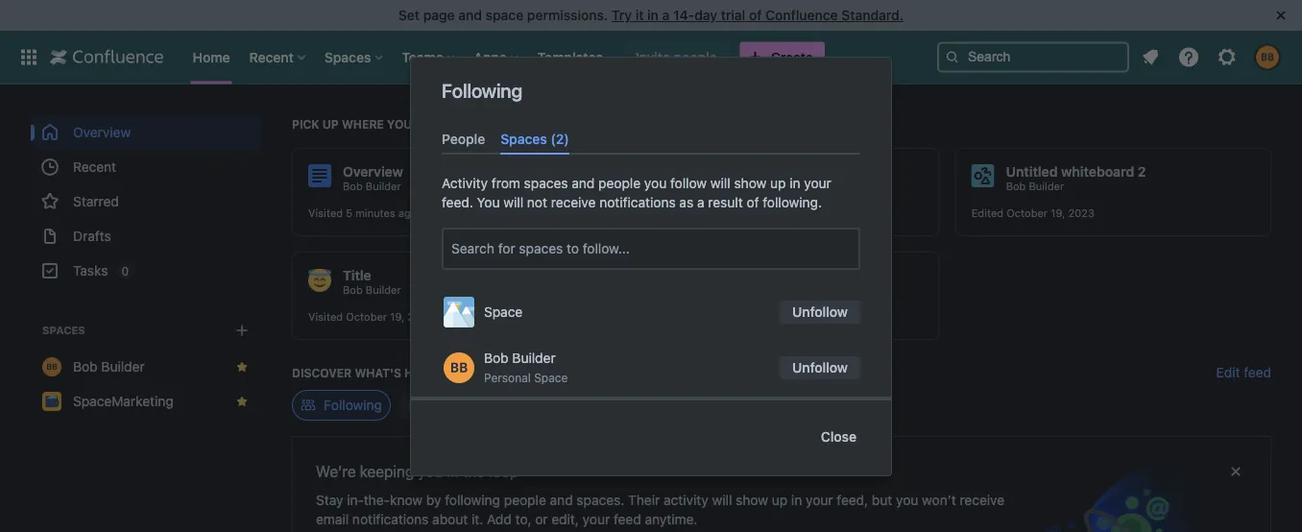 Task type: vqa. For each thing, say whether or not it's contained in the screenshot.


Task type: locate. For each thing, give the bounding box(es) containing it.
1 vertical spatial unfollow
[[793, 360, 848, 376]]

builder up visited october 19, 2023
[[366, 284, 401, 296]]

receive
[[551, 195, 596, 211], [960, 492, 1005, 508]]

whiteboard
[[1062, 164, 1135, 180]]

visited october 24, 2023
[[640, 207, 767, 220]]

1 horizontal spatial notifications
[[600, 195, 676, 211]]

know
[[390, 492, 423, 508]]

1 vertical spatial a
[[697, 195, 705, 211]]

spaces.
[[577, 492, 625, 508]]

spaces inside popup button
[[325, 49, 371, 65]]

0 vertical spatial feed
[[1244, 365, 1272, 380]]

bob builder down untitled
[[1007, 180, 1065, 193]]

0 horizontal spatial spaces
[[42, 324, 85, 337]]

0 vertical spatial and
[[459, 7, 482, 23]]

1 vertical spatial unfollow button
[[780, 357, 861, 380]]

bob builder down title
[[343, 284, 401, 296]]

follow
[[671, 176, 707, 191]]

bob builder personal space
[[484, 350, 568, 385]]

bob up as
[[675, 180, 695, 193]]

2 horizontal spatial october
[[1007, 207, 1048, 220]]

bob builder link
[[343, 180, 401, 193], [675, 180, 733, 193], [1007, 180, 1065, 193], [343, 283, 401, 297], [31, 350, 261, 384]]

0 horizontal spatial receive
[[551, 195, 596, 211]]

spaces for and
[[524, 176, 568, 191]]

Search field
[[938, 42, 1130, 73]]

confluence image
[[50, 46, 164, 69], [50, 46, 164, 69]]

0 vertical spatial people
[[674, 49, 717, 65]]

None text field
[[452, 239, 455, 259]]

announcements
[[526, 397, 627, 413]]

0 horizontal spatial october
[[346, 311, 387, 323]]

following down apps
[[442, 79, 523, 101]]

your left feed,
[[806, 492, 834, 508]]

spaces left "(2)"
[[501, 131, 547, 147]]

feed down their
[[614, 512, 642, 527]]

0 horizontal spatial a
[[663, 7, 670, 23]]

builder up the personal
[[512, 350, 556, 366]]

0 vertical spatial show
[[734, 176, 767, 191]]

bob builder link up visited october 19, 2023
[[343, 283, 401, 297]]

and inside activity from spaces and people you follow will show up in your feed. you will not receive notifications as a result of following.
[[572, 176, 595, 191]]

result
[[708, 195, 743, 211]]

tab list inside "following" dialog
[[434, 123, 869, 155]]

notifications down 'the-'
[[353, 512, 429, 527]]

show right activity
[[736, 492, 769, 508]]

overview up minutes
[[343, 164, 403, 180]]

bob down untitled
[[1007, 180, 1026, 193]]

(2)
[[551, 131, 570, 147]]

0 horizontal spatial overview
[[73, 124, 131, 140]]

will
[[711, 176, 731, 191], [504, 195, 524, 211], [712, 492, 732, 508]]

october for untitled whiteboard 2
[[1007, 207, 1048, 220]]

0 vertical spatial space
[[675, 268, 715, 283]]

2 vertical spatial space
[[534, 372, 568, 385]]

0 vertical spatial 19,
[[1051, 207, 1066, 220]]

1 horizontal spatial receive
[[960, 492, 1005, 508]]

19, down untitled whiteboard 2
[[1051, 207, 1066, 220]]

overview
[[73, 124, 131, 140], [343, 164, 403, 180]]

1 vertical spatial people
[[599, 176, 641, 191]]

spaces down the tasks at the left of page
[[42, 324, 85, 337]]

bob builder up spacemarketing
[[73, 359, 145, 375]]

0 horizontal spatial feed
[[614, 512, 642, 527]]

in inside stay in-the-know by following people and spaces. their activity will show up in your feed, but you won't receive email notifications about it. add to, or edit, your feed anytime.
[[792, 492, 802, 508]]

announcements button
[[494, 390, 635, 421]]

activity
[[664, 492, 709, 508]]

you right but
[[896, 492, 919, 508]]

your down 'spaces.'
[[583, 512, 610, 527]]

bob up 5
[[343, 180, 363, 193]]

bob builder for untitled whiteboard 2
[[1007, 180, 1065, 193]]

0 vertical spatial overview
[[73, 124, 131, 140]]

will up result
[[711, 176, 731, 191]]

visited left 5
[[308, 207, 343, 220]]

1 vertical spatial your
[[806, 492, 834, 508]]

0 horizontal spatial home
[[193, 49, 230, 65]]

show up result
[[734, 176, 767, 191]]

search image
[[945, 49, 961, 65]]

anytime.
[[645, 512, 698, 527]]

19, up discover what's happening
[[390, 311, 405, 323]]

receive right not on the top of page
[[551, 195, 596, 211]]

bob builder
[[343, 180, 401, 193], [675, 180, 733, 193], [1007, 180, 1065, 193], [343, 284, 401, 296], [73, 359, 145, 375]]

you
[[387, 117, 412, 131], [645, 176, 667, 191], [418, 463, 443, 481], [896, 492, 919, 508]]

bob builder link up minutes
[[343, 180, 401, 193]]

1 horizontal spatial a
[[697, 195, 705, 211]]

0 vertical spatial spaces
[[325, 49, 371, 65]]

bob builder for title
[[343, 284, 401, 296]]

spaces up where
[[325, 49, 371, 65]]

0 horizontal spatial 2023
[[408, 311, 434, 323]]

bob inside bob builder personal space
[[484, 350, 509, 366]]

spaces inside tab list
[[501, 131, 547, 147]]

bob down title
[[343, 284, 363, 296]]

a right as
[[697, 195, 705, 211]]

0 horizontal spatial 19,
[[390, 311, 405, 323]]

2023 down untitled whiteboard 2
[[1069, 207, 1095, 220]]

home
[[193, 49, 230, 65], [718, 268, 756, 283]]

your up following.
[[804, 176, 832, 191]]

search
[[452, 241, 495, 257]]

2 vertical spatial spaces
[[42, 324, 85, 337]]

1 horizontal spatial following
[[442, 79, 523, 101]]

builder up result
[[698, 180, 733, 193]]

up
[[323, 117, 339, 131], [771, 176, 786, 191], [772, 492, 788, 508]]

spaces left to
[[519, 241, 563, 257]]

2023
[[741, 207, 767, 220], [1069, 207, 1095, 220], [408, 311, 434, 323]]

tab list
[[434, 123, 869, 155]]

receive inside activity from spaces and people you follow will show up in your feed. you will not receive notifications as a result of following.
[[551, 195, 596, 211]]

group
[[31, 115, 261, 288]]

bob builder link for title
[[343, 283, 401, 297]]

1 horizontal spatial home
[[718, 268, 756, 283]]

2 vertical spatial and
[[550, 492, 573, 508]]

:innocent: image
[[308, 269, 331, 292], [308, 269, 331, 292]]

bob up spacemarketing
[[73, 359, 98, 375]]

untitled
[[1007, 164, 1058, 180]]

page
[[423, 7, 455, 23]]

0 vertical spatial your
[[804, 176, 832, 191]]

2 unfollow button from the top
[[780, 357, 861, 380]]

receive right won't
[[960, 492, 1005, 508]]

feed right edit on the bottom of page
[[1244, 365, 1272, 380]]

by
[[426, 492, 441, 508]]

following button
[[292, 390, 391, 421]]

0 vertical spatial spaces
[[524, 176, 568, 191]]

builder for untitled whiteboard 2
[[1029, 180, 1065, 193]]

2023 for hello!
[[741, 207, 767, 220]]

of right the "trial"
[[749, 7, 762, 23]]

you up the by
[[418, 463, 443, 481]]

what's
[[355, 366, 401, 379]]

in left the
[[447, 463, 459, 481]]

visited left as
[[640, 207, 675, 220]]

people
[[674, 49, 717, 65], [599, 176, 641, 191], [504, 492, 546, 508]]

people up to,
[[504, 492, 546, 508]]

a inside activity from spaces and people you follow will show up in your feed. you will not receive notifications as a result of following.
[[697, 195, 705, 211]]

2 vertical spatial people
[[504, 492, 546, 508]]

builder up minutes
[[366, 180, 401, 193]]

will inside stay in-the-know by following people and spaces. their activity will show up in your feed, but you won't receive email notifications about it. add to, or edit, your feed anytime.
[[712, 492, 732, 508]]

starred link
[[31, 184, 261, 219]]

banner containing home
[[0, 30, 1303, 85]]

october for title
[[346, 311, 387, 323]]

following down what's on the bottom
[[324, 397, 382, 413]]

2 horizontal spatial spaces
[[501, 131, 547, 147]]

and up to
[[572, 176, 595, 191]]

pick
[[292, 117, 320, 131]]

and inside stay in-the-know by following people and spaces. their activity will show up in your feed, but you won't receive email notifications about it. add to, or edit, your feed anytime.
[[550, 492, 573, 508]]

1 unfollow from the top
[[793, 304, 848, 320]]

1 horizontal spatial people
[[599, 176, 641, 191]]

of
[[749, 7, 762, 23], [747, 195, 759, 211]]

their
[[628, 492, 660, 508]]

visited down title
[[308, 311, 343, 323]]

a
[[663, 7, 670, 23], [697, 195, 705, 211]]

october for hello!
[[678, 207, 719, 220]]

in right it
[[648, 7, 659, 23]]

2 vertical spatial will
[[712, 492, 732, 508]]

following.
[[763, 195, 822, 211]]

1 horizontal spatial feed
[[1244, 365, 1272, 380]]

will down from
[[504, 195, 524, 211]]

1 vertical spatial following
[[324, 397, 382, 413]]

builder for overview
[[366, 180, 401, 193]]

0 vertical spatial unfollow
[[793, 304, 848, 320]]

drafts
[[73, 228, 111, 244]]

will right activity
[[712, 492, 732, 508]]

0 vertical spatial following
[[442, 79, 523, 101]]

1 horizontal spatial space
[[534, 372, 568, 385]]

1 vertical spatial up
[[771, 176, 786, 191]]

1 horizontal spatial 2023
[[741, 207, 767, 220]]

bob builder link up as
[[675, 180, 733, 193]]

1 vertical spatial of
[[747, 195, 759, 211]]

feed.
[[442, 195, 473, 211]]

templates link
[[532, 42, 609, 73]]

as
[[680, 195, 694, 211]]

1 horizontal spatial 19,
[[1051, 207, 1066, 220]]

2 horizontal spatial 2023
[[1069, 207, 1095, 220]]

activity
[[442, 176, 488, 191]]

2023 for untitled whiteboard 2
[[1069, 207, 1095, 220]]

visited for hello!
[[640, 207, 675, 220]]

up up following.
[[771, 176, 786, 191]]

spaces
[[325, 49, 371, 65], [501, 131, 547, 147], [42, 324, 85, 337]]

2 unfollow from the top
[[793, 360, 848, 376]]

space down visited october 24, 2023
[[675, 268, 715, 283]]

and up edit,
[[550, 492, 573, 508]]

1 vertical spatial home
[[718, 268, 756, 283]]

people inside stay in-the-know by following people and spaces. their activity will show up in your feed, but you won't receive email notifications about it. add to, or edit, your feed anytime.
[[504, 492, 546, 508]]

up right pick
[[323, 117, 339, 131]]

activity from spaces and people you follow will show up in your feed. you will not receive notifications as a result of following.
[[442, 176, 832, 211]]

1 vertical spatial feed
[[614, 512, 642, 527]]

popular button
[[399, 390, 486, 421]]

2 horizontal spatial people
[[674, 49, 717, 65]]

overview up recent
[[73, 124, 131, 140]]

close message box image
[[1225, 460, 1248, 483]]

2023 up happening
[[408, 311, 434, 323]]

2 vertical spatial your
[[583, 512, 610, 527]]

bob builder down hello!
[[675, 180, 733, 193]]

0 horizontal spatial following
[[324, 397, 382, 413]]

1 vertical spatial show
[[736, 492, 769, 508]]

october right edited
[[1007, 207, 1048, 220]]

spaces inside activity from spaces and people you follow will show up in your feed. you will not receive notifications as a result of following.
[[524, 176, 568, 191]]

bob
[[343, 180, 363, 193], [675, 180, 695, 193], [1007, 180, 1026, 193], [343, 284, 363, 296], [484, 350, 509, 366], [73, 359, 98, 375]]

to,
[[516, 512, 532, 527]]

day
[[695, 7, 718, 23]]

0 horizontal spatial space
[[484, 304, 523, 320]]

19, for title
[[390, 311, 405, 323]]

bob for title
[[343, 284, 363, 296]]

bob up the personal
[[484, 350, 509, 366]]

unstar this space image
[[234, 359, 250, 375]]

we're
[[316, 463, 356, 481]]

notifications left as
[[600, 195, 676, 211]]

0 vertical spatial notifications
[[600, 195, 676, 211]]

you left follow
[[645, 176, 667, 191]]

1 vertical spatial 19,
[[390, 311, 405, 323]]

edit feed button
[[1217, 363, 1272, 382]]

of inside activity from spaces and people you follow will show up in your feed. you will not receive notifications as a result of following.
[[747, 195, 759, 211]]

1 vertical spatial spaces
[[519, 241, 563, 257]]

spaces up not on the top of page
[[524, 176, 568, 191]]

builder inside bob builder personal space
[[512, 350, 556, 366]]

in
[[648, 7, 659, 23], [790, 176, 801, 191], [447, 463, 459, 481], [792, 492, 802, 508]]

people up follow...
[[599, 176, 641, 191]]

up inside activity from spaces and people you follow will show up in your feed. you will not receive notifications as a result of following.
[[771, 176, 786, 191]]

drafts link
[[31, 219, 261, 254]]

1 horizontal spatial spaces
[[325, 49, 371, 65]]

up left feed,
[[772, 492, 788, 508]]

1 vertical spatial space
[[484, 304, 523, 320]]

following dialog
[[411, 58, 892, 476]]

builder for title
[[366, 284, 401, 296]]

space up bob builder personal space
[[484, 304, 523, 320]]

october down follow
[[678, 207, 719, 220]]

bob builder for hello!
[[675, 180, 733, 193]]

people right invite on the top of the page
[[674, 49, 717, 65]]

show inside activity from spaces and people you follow will show up in your feed. you will not receive notifications as a result of following.
[[734, 176, 767, 191]]

ago
[[399, 207, 417, 220]]

about
[[432, 512, 468, 527]]

notifications inside stay in-the-know by following people and spaces. their activity will show up in your feed, but you won't receive email notifications about it. add to, or edit, your feed anytime.
[[353, 512, 429, 527]]

5
[[346, 207, 353, 220]]

space up 'announcements' button
[[534, 372, 568, 385]]

0 horizontal spatial people
[[504, 492, 546, 508]]

1 vertical spatial notifications
[[353, 512, 429, 527]]

2 horizontal spatial space
[[675, 268, 715, 283]]

add
[[487, 512, 512, 527]]

builder up spacemarketing
[[101, 359, 145, 375]]

1 unfollow button from the top
[[780, 301, 861, 324]]

0 vertical spatial unfollow button
[[780, 301, 861, 324]]

0 horizontal spatial notifications
[[353, 512, 429, 527]]

and
[[459, 7, 482, 23], [572, 176, 595, 191], [550, 492, 573, 508]]

in left feed,
[[792, 492, 802, 508]]

1 vertical spatial and
[[572, 176, 595, 191]]

recent
[[73, 159, 116, 175]]

1 vertical spatial receive
[[960, 492, 1005, 508]]

2023 right 24,
[[741, 207, 767, 220]]

people
[[442, 131, 485, 147]]

following inside dialog
[[442, 79, 523, 101]]

bob builder up minutes
[[343, 180, 401, 193]]

feed
[[1244, 365, 1272, 380], [614, 512, 642, 527]]

0 vertical spatial will
[[711, 176, 731, 191]]

october down title
[[346, 311, 387, 323]]

the
[[463, 463, 485, 481]]

2 vertical spatial up
[[772, 492, 788, 508]]

0 vertical spatial home
[[193, 49, 230, 65]]

following
[[442, 79, 523, 101], [324, 397, 382, 413]]

builder
[[366, 180, 401, 193], [698, 180, 733, 193], [1029, 180, 1065, 193], [366, 284, 401, 296], [512, 350, 556, 366], [101, 359, 145, 375]]

builder down untitled
[[1029, 180, 1065, 193]]

1 vertical spatial spaces
[[501, 131, 547, 147]]

1 horizontal spatial october
[[678, 207, 719, 220]]

a left the 14- on the right of page
[[663, 7, 670, 23]]

tab list containing people
[[434, 123, 869, 155]]

banner
[[0, 30, 1303, 85]]

in up following.
[[790, 176, 801, 191]]

of right 24,
[[747, 195, 759, 211]]

bob builder link up edited october 19, 2023
[[1007, 180, 1065, 193]]

set
[[399, 7, 420, 23]]

0 vertical spatial receive
[[551, 195, 596, 211]]

unfollow button
[[780, 301, 861, 324], [780, 357, 861, 380]]

1 vertical spatial overview
[[343, 164, 403, 180]]

and right "page"
[[459, 7, 482, 23]]

for
[[498, 241, 516, 257]]

19,
[[1051, 207, 1066, 220], [390, 311, 405, 323]]

you left left
[[387, 117, 412, 131]]

set page and space permissions. try it in a 14-day trial of confluence standard.
[[399, 7, 904, 23]]



Task type: describe. For each thing, give the bounding box(es) containing it.
unfollow for 2nd unfollow button from the bottom of the "following" dialog
[[793, 304, 848, 320]]

global element
[[12, 30, 934, 84]]

stay in-the-know by following people and spaces. their activity will show up in your feed, but you won't receive email notifications about it. add to, or edit, your feed anytime.
[[316, 492, 1005, 527]]

1 vertical spatial will
[[504, 195, 524, 211]]

2023 for title
[[408, 311, 434, 323]]

recent link
[[31, 150, 261, 184]]

spacemarketing
[[73, 393, 174, 409]]

but
[[872, 492, 893, 508]]

hello!
[[675, 164, 712, 180]]

search for spaces to follow...
[[452, 241, 630, 257]]

feed,
[[837, 492, 869, 508]]

invite people button
[[624, 42, 729, 73]]

invite people
[[636, 49, 717, 65]]

confluence
[[766, 7, 838, 23]]

email
[[316, 512, 349, 527]]

bob builder for overview
[[343, 180, 401, 193]]

spaces for to
[[519, 241, 563, 257]]

tasks
[[73, 263, 108, 279]]

permissions.
[[527, 7, 608, 23]]

we're keeping you in the loop
[[316, 463, 519, 481]]

stay
[[316, 492, 343, 508]]

space for space
[[484, 304, 523, 320]]

the-
[[364, 492, 390, 508]]

receive inside stay in-the-know by following people and spaces. their activity will show up in your feed, but you won't receive email notifications about it. add to, or edit, your feed anytime.
[[960, 492, 1005, 508]]

bob builder link for untitled whiteboard 2
[[1007, 180, 1065, 193]]

up inside stay in-the-know by following people and spaces. their activity will show up in your feed, but you won't receive email notifications about it. add to, or edit, your feed anytime.
[[772, 492, 788, 508]]

or
[[535, 512, 548, 527]]

try it in a 14-day trial of confluence standard. link
[[612, 7, 904, 23]]

create a space image
[[231, 319, 254, 342]]

untitled whiteboard 2
[[1007, 164, 1147, 180]]

discover what's happening
[[292, 366, 474, 379]]

bob builder link for hello!
[[675, 180, 733, 193]]

home link
[[187, 42, 236, 73]]

invite
[[636, 49, 671, 65]]

0 vertical spatial of
[[749, 7, 762, 23]]

personal
[[484, 372, 531, 385]]

you
[[477, 195, 500, 211]]

0 vertical spatial up
[[323, 117, 339, 131]]

you inside activity from spaces and people you follow will show up in your feed. you will not receive notifications as a result of following.
[[645, 176, 667, 191]]

templates
[[538, 49, 603, 65]]

unfollow for second unfollow button from the top of the "following" dialog
[[793, 360, 848, 376]]

home inside global element
[[193, 49, 230, 65]]

feed inside button
[[1244, 365, 1272, 380]]

builder for hello!
[[698, 180, 733, 193]]

none text field inside "following" dialog
[[452, 239, 455, 259]]

1 horizontal spatial overview
[[343, 164, 403, 180]]

from
[[492, 176, 521, 191]]

overview inside "link"
[[73, 124, 131, 140]]

edit,
[[552, 512, 579, 527]]

0 vertical spatial a
[[663, 7, 670, 23]]

bob for hello!
[[675, 180, 695, 193]]

popular
[[430, 397, 478, 413]]

apps
[[474, 49, 507, 65]]

spaces button
[[319, 42, 390, 73]]

group containing overview
[[31, 115, 261, 288]]

24,
[[722, 207, 738, 220]]

0
[[121, 264, 129, 278]]

bob for overview
[[343, 180, 363, 193]]

notifications inside activity from spaces and people you follow will show up in your feed. you will not receive notifications as a result of following.
[[600, 195, 676, 211]]

follow...
[[583, 241, 630, 257]]

it
[[636, 7, 644, 23]]

where
[[342, 117, 384, 131]]

close button
[[810, 422, 869, 453]]

in-
[[347, 492, 364, 508]]

space for space home
[[675, 268, 715, 283]]

not
[[527, 195, 548, 211]]

keeping
[[360, 463, 414, 481]]

people inside activity from spaces and people you follow will show up in your feed. you will not receive notifications as a result of following.
[[599, 176, 641, 191]]

unstar this space image
[[234, 394, 250, 409]]

edit feed
[[1217, 365, 1272, 380]]

edited october 19, 2023
[[972, 207, 1095, 220]]

overview link
[[31, 115, 261, 150]]

visited for overview
[[308, 207, 343, 220]]

following
[[445, 492, 501, 508]]

trial
[[721, 7, 746, 23]]

left
[[416, 117, 444, 131]]

visited for title
[[308, 311, 343, 323]]

show inside stay in-the-know by following people and spaces. their activity will show up in your feed, but you won't receive email notifications about it. add to, or edit, your feed anytime.
[[736, 492, 769, 508]]

pick up where you left off
[[292, 117, 469, 131]]

bob for untitled whiteboard 2
[[1007, 180, 1026, 193]]

edited
[[972, 207, 1004, 220]]

people inside button
[[674, 49, 717, 65]]

bob builder link for overview
[[343, 180, 401, 193]]

spacemarketing link
[[31, 384, 261, 419]]

you inside stay in-the-know by following people and spaces. their activity will show up in your feed, but you won't receive email notifications about it. add to, or edit, your feed anytime.
[[896, 492, 919, 508]]

spaces (2)
[[501, 131, 570, 147]]

apps button
[[468, 42, 526, 73]]

2
[[1138, 164, 1147, 180]]

visited october 19, 2023
[[308, 311, 434, 323]]

close
[[821, 429, 857, 445]]

19, for untitled whiteboard 2
[[1051, 207, 1066, 220]]

space inside bob builder personal space
[[534, 372, 568, 385]]

off
[[447, 117, 469, 131]]

following inside "button"
[[324, 397, 382, 413]]

won't
[[922, 492, 957, 508]]

in inside activity from spaces and people you follow will show up in your feed. you will not receive notifications as a result of following.
[[790, 176, 801, 191]]

discover
[[292, 366, 352, 379]]

edit
[[1217, 365, 1241, 380]]

minutes
[[356, 207, 396, 220]]

bob builder link up spacemarketing
[[31, 350, 261, 384]]

happening
[[405, 366, 474, 379]]

try
[[612, 7, 632, 23]]

visited 5 minutes ago
[[308, 207, 417, 220]]

feed inside stay in-the-know by following people and spaces. their activity will show up in your feed, but you won't receive email notifications about it. add to, or edit, your feed anytime.
[[614, 512, 642, 527]]

space
[[486, 7, 524, 23]]

to
[[567, 241, 579, 257]]

standard.
[[842, 7, 904, 23]]

settings icon image
[[1216, 46, 1239, 69]]

your inside activity from spaces and people you follow will show up in your feed. you will not receive notifications as a result of following.
[[804, 176, 832, 191]]

14-
[[673, 7, 695, 23]]

close image
[[1270, 4, 1293, 27]]

starred
[[73, 194, 119, 209]]

title
[[343, 268, 372, 283]]



